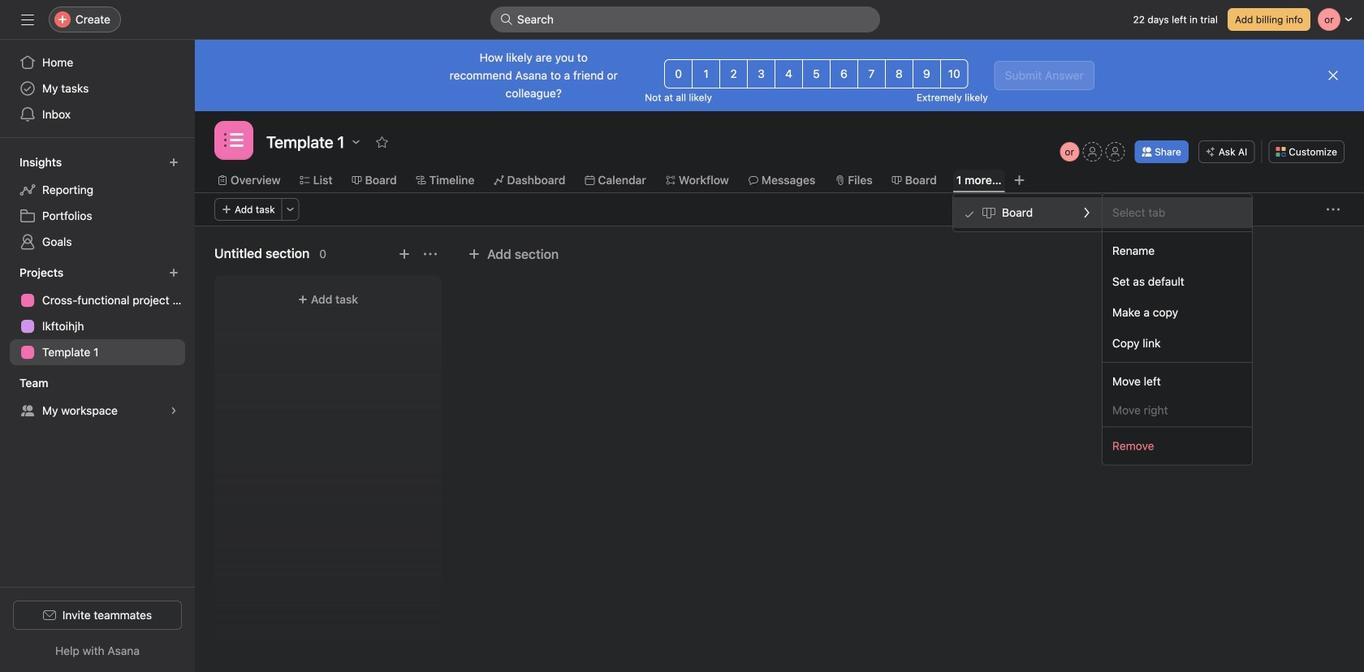Task type: describe. For each thing, give the bounding box(es) containing it.
global element
[[0, 40, 195, 137]]

prominent image
[[500, 13, 513, 26]]

new insights image
[[169, 158, 179, 167]]

projects element
[[0, 258, 195, 369]]

see details, my workspace image
[[169, 406, 179, 416]]

list image
[[224, 131, 244, 150]]

add task image
[[398, 248, 411, 261]]

teams element
[[0, 369, 195, 427]]

add tab image
[[1014, 174, 1027, 187]]



Task type: vqa. For each thing, say whether or not it's contained in the screenshot.
the More actions "image"
yes



Task type: locate. For each thing, give the bounding box(es) containing it.
add to starred image
[[376, 136, 389, 149]]

None radio
[[775, 59, 804, 89], [830, 59, 859, 89], [885, 59, 914, 89], [913, 59, 941, 89], [941, 59, 969, 89], [775, 59, 804, 89], [830, 59, 859, 89], [885, 59, 914, 89], [913, 59, 941, 89], [941, 59, 969, 89]]

manage project members image
[[1060, 142, 1080, 162]]

menu item
[[954, 197, 1103, 228], [1103, 197, 1253, 228], [1103, 397, 1253, 424]]

new project or portfolio image
[[169, 268, 179, 278]]

more actions image
[[1328, 203, 1341, 216]]

option group
[[665, 59, 969, 89]]

dismiss image
[[1328, 69, 1341, 82]]

hide sidebar image
[[21, 13, 34, 26]]

None radio
[[665, 59, 693, 89], [692, 59, 721, 89], [720, 59, 748, 89], [748, 59, 776, 89], [803, 59, 831, 89], [858, 59, 886, 89], [665, 59, 693, 89], [692, 59, 721, 89], [720, 59, 748, 89], [748, 59, 776, 89], [803, 59, 831, 89], [858, 59, 886, 89]]

list box
[[491, 6, 881, 32]]

insights element
[[0, 148, 195, 258]]



